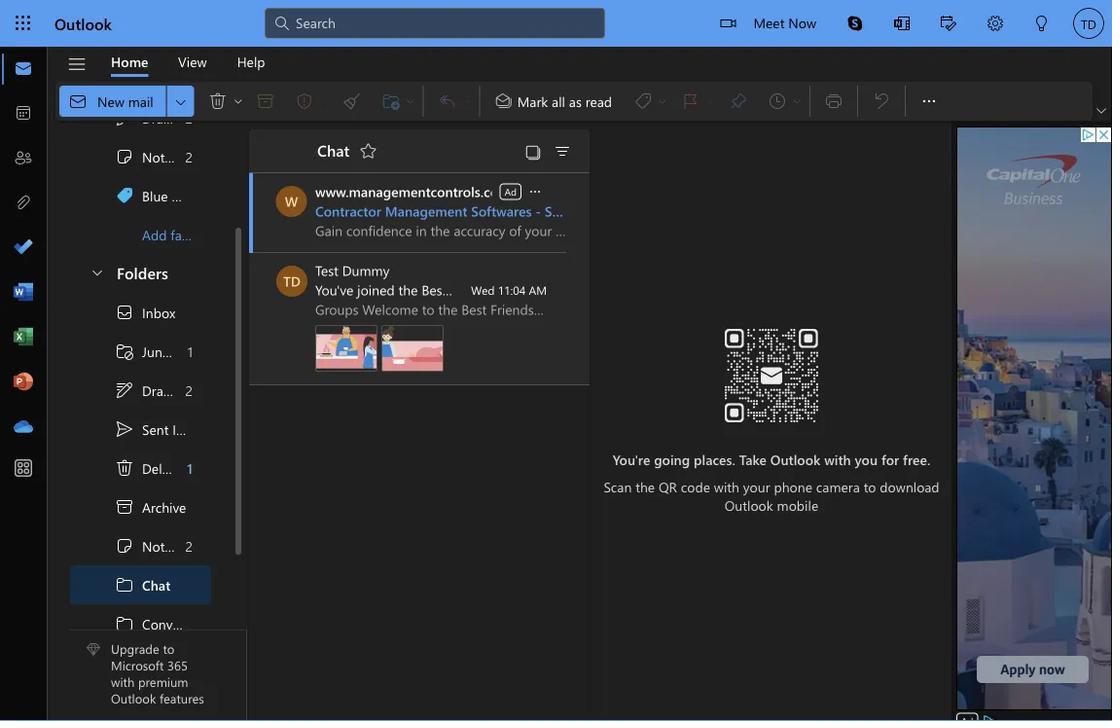 Task type: locate. For each thing, give the bounding box(es) containing it.
0 vertical spatial  tree item
[[70, 99, 211, 138]]

to inside upgrade to microsoft 365 with
[[163, 640, 175, 657]]


[[115, 342, 134, 362]]

365
[[167, 657, 188, 674]]

0 vertical spatial  tree item
[[70, 138, 211, 177]]

tab list
[[96, 47, 280, 77]]

2 up category
[[186, 148, 193, 166]]

1 2 from the top
[[186, 109, 193, 127]]

1 vertical spatial the
[[636, 478, 655, 496]]

 drafts 2 down home button
[[115, 109, 193, 128]]

the left qr
[[636, 478, 655, 496]]

 notes 2 down  archive
[[115, 537, 193, 556]]

your
[[743, 478, 770, 496]]

home
[[111, 53, 148, 71]]

to do image
[[14, 238, 33, 258]]

outlook down take
[[725, 496, 774, 514]]

with
[[825, 450, 851, 468], [714, 478, 740, 496], [111, 673, 135, 690]]

 inside dropdown button
[[173, 94, 189, 109]]

0 horizontal spatial 
[[528, 184, 543, 200]]

folders tree item
[[70, 255, 211, 293]]

0 horizontal spatial 
[[90, 265, 105, 280]]

with inside upgrade to microsoft 365 with
[[111, 673, 135, 690]]


[[553, 142, 572, 162]]

0 vertical spatial the
[[399, 281, 418, 299]]

meet now
[[754, 13, 817, 31]]


[[1097, 106, 1107, 116]]

1  from the top
[[115, 147, 134, 167]]

1 down items
[[187, 460, 193, 478]]

1 vertical spatial 
[[115, 459, 134, 478]]

 button
[[547, 137, 578, 164]]

microsoft
[[111, 657, 164, 674]]

scan
[[604, 478, 632, 496]]

1 vertical spatial  tree item
[[70, 371, 211, 410]]

 up 
[[115, 147, 134, 167]]

1 horizontal spatial chat
[[317, 139, 350, 160]]

upgrade to microsoft 365 with
[[111, 640, 188, 690]]

 inside dropdown button
[[920, 91, 939, 111]]

 tree item up the  chat
[[70, 527, 211, 566]]

1 vertical spatial with
[[714, 478, 740, 496]]

1 vertical spatial 
[[115, 537, 134, 556]]

 left  popup button
[[208, 91, 227, 111]]

1 horizontal spatial with
[[714, 478, 740, 496]]


[[273, 14, 292, 33]]

chat
[[317, 139, 350, 160], [498, 281, 526, 299], [142, 576, 171, 594]]

1
[[188, 343, 193, 361], [187, 460, 193, 478]]

 tree item up sent
[[70, 371, 211, 410]]

chat left am
[[498, 281, 526, 299]]


[[115, 186, 134, 206]]

people image
[[14, 149, 33, 168]]

 left 'folders' on the left of page
[[90, 265, 105, 280]]

read
[[586, 92, 612, 110]]

1 for 
[[187, 460, 193, 478]]

contractor management softwares - schedule free discovery call
[[315, 202, 721, 220]]

now
[[789, 13, 817, 31]]

Select a conversation checkbox
[[276, 266, 315, 297]]

 tree item
[[70, 410, 211, 449]]


[[115, 576, 134, 595], [115, 615, 134, 634]]

group
[[529, 281, 566, 299]]

attachment thumbnail image
[[315, 325, 378, 372], [382, 325, 444, 372]]

 tree item down the  chat
[[70, 605, 211, 644]]

outlook inside outlook banner
[[55, 13, 112, 34]]

1 drafts from the top
[[142, 109, 178, 127]]

 button
[[230, 86, 246, 117]]

1 inside  tree item
[[187, 460, 193, 478]]

you've
[[315, 281, 354, 299]]

places.
[[694, 450, 736, 468]]

1 horizontal spatial the
[[636, 478, 655, 496]]

 notes 2 up the blue
[[115, 147, 193, 167]]

2  tree item from the top
[[70, 371, 211, 410]]

email
[[173, 343, 205, 361]]

2 vertical spatial with
[[111, 673, 135, 690]]

going
[[654, 450, 690, 468]]

 inbox
[[115, 303, 176, 323]]

drafts right new
[[142, 109, 178, 127]]

0 vertical spatial notes
[[142, 148, 178, 166]]

 left  button
[[173, 94, 189, 109]]

 blue category
[[115, 186, 225, 206]]

 notes 2 inside tree
[[115, 537, 193, 556]]

camera
[[816, 478, 860, 496]]

 tree item down home button
[[70, 99, 211, 138]]

2  from the top
[[115, 615, 134, 634]]

with down upgrade
[[111, 673, 135, 690]]

chat left 
[[317, 139, 350, 160]]

0 vertical spatial  notes 2
[[115, 147, 193, 167]]

 search field
[[265, 0, 605, 44]]

1 vertical spatial  notes 2
[[115, 537, 193, 556]]

onedrive image
[[14, 418, 33, 437]]

 tree item
[[70, 488, 211, 527]]

0 vertical spatial 
[[115, 147, 134, 167]]

0 vertical spatial 
[[115, 109, 134, 128]]

 inside tree
[[115, 537, 134, 556]]

1 vertical spatial 1
[[187, 460, 193, 478]]

 button
[[879, 0, 926, 49]]

2  from the top
[[115, 537, 134, 556]]

td image
[[1074, 8, 1105, 39]]

 drafts 2
[[115, 109, 193, 128], [115, 381, 193, 401]]

application
[[0, 0, 1112, 721]]


[[894, 16, 910, 31]]

with left your
[[714, 478, 740, 496]]

set your advertising preferences image
[[981, 713, 997, 721]]

2  from the top
[[115, 381, 134, 401]]

0 vertical spatial 
[[208, 91, 227, 111]]

 down  dropdown button
[[920, 91, 939, 111]]

 inside button
[[90, 265, 105, 280]]

the inside you're going places. take outlook with you for free. scan the qr code with your phone camera to download outlook mobile
[[636, 478, 655, 496]]


[[988, 16, 1003, 31]]

0 horizontal spatial with
[[111, 673, 135, 690]]

 inside popup button
[[528, 184, 543, 200]]

 tree item up upgrade
[[70, 566, 211, 605]]

notes
[[142, 148, 178, 166], [142, 538, 178, 556]]

1 horizontal spatial 
[[173, 94, 189, 109]]

meet
[[754, 13, 785, 31]]

 for  dropdown button
[[920, 91, 939, 111]]

2 down the archive
[[186, 538, 193, 556]]

2 horizontal spatial 
[[232, 95, 244, 107]]

application containing outlook
[[0, 0, 1112, 721]]

1 1 from the top
[[188, 343, 193, 361]]

you
[[855, 450, 878, 468]]

mobile
[[777, 496, 819, 514]]

1 horizontal spatial 
[[920, 91, 939, 111]]

download
[[880, 478, 940, 496]]

0 vertical spatial  drafts 2
[[115, 109, 193, 128]]

1 for 
[[188, 343, 193, 361]]

 down the 
[[115, 381, 134, 401]]

0 horizontal spatial attachment thumbnail image
[[315, 325, 378, 372]]

the left best
[[399, 281, 418, 299]]

-
[[536, 202, 541, 220]]

outlook
[[55, 13, 112, 34], [771, 450, 821, 468], [725, 496, 774, 514], [111, 690, 156, 707]]

0 vertical spatial to
[[864, 478, 876, 496]]

 notes 2
[[115, 147, 193, 167], [115, 537, 193, 556]]

1 vertical spatial 
[[115, 381, 134, 401]]

1  drafts 2 from the top
[[115, 109, 193, 128]]

 drafts 2 up sent
[[115, 381, 193, 401]]

 button
[[353, 135, 384, 166]]

chat heading
[[292, 129, 384, 172]]

0 horizontal spatial chat
[[142, 576, 171, 594]]

1 vertical spatial  drafts 2
[[115, 381, 193, 401]]

 button
[[198, 86, 230, 117]]

0 vertical spatial drafts
[[142, 109, 178, 127]]

Search for email, meetings, files and more. field
[[294, 12, 594, 32]]

2 2 from the top
[[186, 148, 193, 166]]

 button
[[57, 48, 96, 81]]

chat up upgrade
[[142, 576, 171, 594]]

the
[[399, 281, 418, 299], [636, 478, 655, 496]]

2 horizontal spatial chat
[[498, 281, 526, 299]]

to up the premium
[[163, 640, 175, 657]]

tree containing 
[[70, 293, 211, 683]]


[[115, 109, 134, 128], [115, 381, 134, 401]]

new
[[97, 92, 124, 110]]

qr
[[659, 478, 677, 496]]

1 horizontal spatial attachment thumbnail image
[[382, 325, 444, 372]]

junk
[[142, 343, 169, 361]]

0 vertical spatial chat
[[317, 139, 350, 160]]

 right  button
[[232, 95, 244, 107]]

powerpoint image
[[14, 373, 33, 392]]

 junk email
[[115, 342, 205, 362]]

1 vertical spatial drafts
[[142, 382, 178, 400]]

1 vertical spatial 
[[528, 184, 543, 200]]


[[359, 141, 378, 161]]

2 vertical spatial chat
[[142, 576, 171, 594]]

tab list containing home
[[96, 47, 280, 77]]

items
[[173, 421, 205, 439]]

dummy
[[342, 261, 390, 279]]

 inside  tree item
[[115, 459, 134, 478]]


[[115, 147, 134, 167], [115, 537, 134, 556]]

1  notes 2 from the top
[[115, 147, 193, 167]]

0 horizontal spatial 
[[115, 459, 134, 478]]


[[1035, 16, 1050, 31]]

0 vertical spatial 1
[[188, 343, 193, 361]]

 down ''
[[115, 537, 134, 556]]

notes down the archive
[[142, 538, 178, 556]]

outlook down microsoft
[[111, 690, 156, 707]]

2 1 from the top
[[187, 460, 193, 478]]

move & delete group
[[59, 82, 419, 121]]

1  from the top
[[115, 576, 134, 595]]

2  tree item from the top
[[70, 527, 211, 566]]

inbox
[[142, 304, 176, 322]]

 tree item
[[70, 177, 225, 216]]

excel image
[[14, 328, 33, 347]]

1 horizontal spatial to
[[864, 478, 876, 496]]

1 vertical spatial  tree item
[[70, 527, 211, 566]]

1 right junk at left
[[188, 343, 193, 361]]

0 vertical spatial with
[[825, 450, 851, 468]]

1 inside  tree item
[[188, 343, 193, 361]]

2 horizontal spatial with
[[825, 450, 851, 468]]

tree
[[70, 293, 211, 683]]

notes up the blue
[[142, 148, 178, 166]]

2 down email
[[186, 382, 193, 400]]

1 horizontal spatial 
[[208, 91, 227, 111]]

drafts up  sent items
[[142, 382, 178, 400]]

all
[[552, 92, 565, 110]]

2  notes 2 from the top
[[115, 537, 193, 556]]

 button
[[1019, 0, 1066, 49]]

mark
[[518, 92, 548, 110]]

 tree item
[[70, 138, 211, 177], [70, 527, 211, 566]]

1 vertical spatial notes
[[142, 538, 178, 556]]

0 horizontal spatial to
[[163, 640, 175, 657]]

2 left  button
[[186, 109, 193, 127]]

2 drafts from the top
[[142, 382, 178, 400]]

 up ''
[[115, 459, 134, 478]]

www.managementcontrols.com/contractor/management image
[[276, 186, 307, 217]]

discovery
[[635, 202, 695, 220]]

take
[[739, 450, 767, 468]]

 button
[[167, 86, 194, 117]]

0 vertical spatial 
[[920, 91, 939, 111]]

outlook up  button
[[55, 13, 112, 34]]

with up camera in the bottom of the page
[[825, 450, 851, 468]]

attachment thumbnail image down the you've
[[315, 325, 378, 372]]

drafts inside tree
[[142, 382, 178, 400]]

1 vertical spatial 
[[115, 615, 134, 634]]

 tree item up the blue
[[70, 138, 211, 177]]

0 horizontal spatial the
[[399, 281, 418, 299]]

left-rail-appbar navigation
[[4, 47, 43, 450]]

1 vertical spatial to
[[163, 640, 175, 657]]

message list no conversations selected list box
[[249, 173, 721, 720]]

 inside the move & delete "group"
[[208, 91, 227, 111]]

more apps image
[[14, 459, 33, 479]]

1 vertical spatial chat
[[498, 281, 526, 299]]

to down you
[[864, 478, 876, 496]]

view button
[[164, 47, 222, 77]]

mail image
[[14, 59, 33, 79]]

 up -
[[528, 184, 543, 200]]


[[941, 16, 957, 31]]

 tree item
[[70, 99, 211, 138], [70, 371, 211, 410]]

 right 
[[115, 109, 134, 128]]

 for  chat
[[115, 576, 134, 595]]

 button
[[926, 0, 972, 49]]

outlook banner
[[0, 0, 1112, 49]]

 tree item
[[70, 566, 211, 605], [70, 605, 211, 644]]

attachment thumbnail image down best
[[382, 325, 444, 372]]

0 vertical spatial 
[[115, 576, 134, 595]]



Task type: describe. For each thing, give the bounding box(es) containing it.
tags group
[[484, 82, 806, 121]]

 tree item
[[70, 449, 211, 488]]

phone
[[774, 478, 813, 496]]

wed 11:04 am
[[471, 282, 547, 298]]

premium
[[138, 673, 188, 690]]

chat 
[[317, 139, 378, 161]]

outlook link
[[55, 0, 112, 47]]

you're going places. take outlook with you for free. scan the qr code with your phone camera to download outlook mobile
[[604, 450, 940, 514]]

 for 
[[115, 615, 134, 634]]

11:04
[[498, 282, 526, 298]]

softwares
[[471, 202, 532, 220]]

 button
[[832, 0, 879, 47]]

 button
[[80, 255, 113, 291]]

test dummy image
[[276, 266, 308, 297]]

chat inside the chat 
[[317, 139, 350, 160]]

sent
[[142, 421, 169, 439]]

call
[[699, 202, 721, 220]]

 inside  
[[232, 95, 244, 107]]

chat inside the  chat
[[142, 576, 171, 594]]

schedule
[[545, 202, 601, 220]]

2 notes from the top
[[142, 538, 178, 556]]

 for 2nd  tree item from the top of the page
[[115, 537, 134, 556]]

 for 2nd  tree item from the bottom
[[115, 147, 134, 167]]

 for  popup button
[[528, 184, 543, 200]]

drafts for second  tree item
[[142, 382, 178, 400]]


[[68, 91, 88, 111]]

wed
[[471, 282, 495, 298]]

help button
[[223, 47, 280, 77]]

 button
[[527, 182, 544, 201]]

1  from the top
[[115, 109, 134, 128]]

upgrade
[[111, 640, 159, 657]]

 button
[[972, 0, 1019, 49]]

1  tree item from the top
[[70, 138, 211, 177]]

mail
[[128, 92, 154, 110]]

 notes 2 for 2nd  tree item from the bottom
[[115, 147, 193, 167]]

you're
[[613, 450, 650, 468]]


[[525, 144, 542, 161]]

2  tree item from the top
[[70, 605, 211, 644]]

message list section
[[249, 125, 721, 720]]


[[494, 91, 514, 111]]

add
[[142, 226, 167, 244]]

 for  
[[208, 91, 227, 111]]

premium outlook features
[[111, 673, 204, 707]]

 button
[[1093, 101, 1111, 121]]

friends
[[451, 281, 494, 299]]

archive
[[142, 499, 186, 517]]

drafts for 1st  tree item
[[142, 109, 178, 127]]

 button
[[520, 137, 547, 164]]

 chat
[[115, 576, 171, 595]]

2  drafts 2 from the top
[[115, 381, 193, 401]]

word image
[[14, 283, 33, 303]]

for
[[882, 450, 900, 468]]

blue
[[142, 187, 168, 205]]

best
[[422, 281, 447, 299]]

1 notes from the top
[[142, 148, 178, 166]]

management
[[385, 202, 468, 220]]

2 attachment thumbnail image from the left
[[382, 325, 444, 372]]

joined
[[357, 281, 395, 299]]

add favorite
[[142, 226, 216, 244]]


[[115, 303, 134, 323]]

files image
[[14, 194, 33, 213]]

outlook inside premium outlook features
[[111, 690, 156, 707]]

w
[[285, 192, 298, 210]]


[[115, 498, 134, 517]]

 notes 2 for 2nd  tree item from the top of the page
[[115, 537, 193, 556]]

view
[[178, 53, 207, 71]]

test
[[315, 261, 339, 279]]

td
[[283, 272, 301, 290]]


[[848, 16, 863, 31]]

premium features image
[[87, 643, 100, 656]]

favorite
[[171, 226, 216, 244]]

 
[[208, 91, 244, 111]]

ad
[[505, 185, 517, 198]]

1  tree item from the top
[[70, 566, 211, 605]]

home button
[[96, 47, 163, 77]]

folders
[[117, 262, 168, 283]]

the inside 'message list no conversations selected' list box
[[399, 281, 418, 299]]

am
[[529, 282, 547, 298]]

1  tree item from the top
[[70, 99, 211, 138]]

 tree item
[[70, 293, 211, 332]]

add favorite tree item
[[70, 216, 216, 255]]

outlook up phone
[[771, 450, 821, 468]]

to inside you're going places. take outlook with you for free. scan the qr code with your phone camera to download outlook mobile
[[864, 478, 876, 496]]

test dummy
[[315, 261, 390, 279]]

category
[[172, 187, 225, 205]]

free
[[605, 202, 631, 220]]

 tree item
[[70, 332, 211, 371]]

4 2 from the top
[[186, 538, 193, 556]]

1 attachment thumbnail image from the left
[[315, 325, 378, 372]]

free.
[[903, 450, 931, 468]]

code
[[681, 478, 711, 496]]

3 2 from the top
[[186, 382, 193, 400]]

as
[[569, 92, 582, 110]]

 archive
[[115, 498, 186, 517]]

www.managementcontrols.com/contractor/management
[[315, 182, 668, 201]]

 new mail
[[68, 91, 154, 111]]

 button
[[910, 82, 949, 121]]

calendar image
[[14, 104, 33, 124]]

 for  dropdown button
[[173, 94, 189, 109]]


[[67, 54, 87, 74]]

chat inside 'message list no conversations selected' list box
[[498, 281, 526, 299]]

 sent items
[[115, 420, 205, 439]]

 for 
[[115, 459, 134, 478]]

 for  button
[[90, 265, 105, 280]]


[[115, 420, 134, 439]]

you've joined the best friends chat group
[[315, 281, 566, 299]]

features
[[160, 690, 204, 707]]



Task type: vqa. For each thing, say whether or not it's contained in the screenshot.
 Inbox for first "" tree item from the top
no



